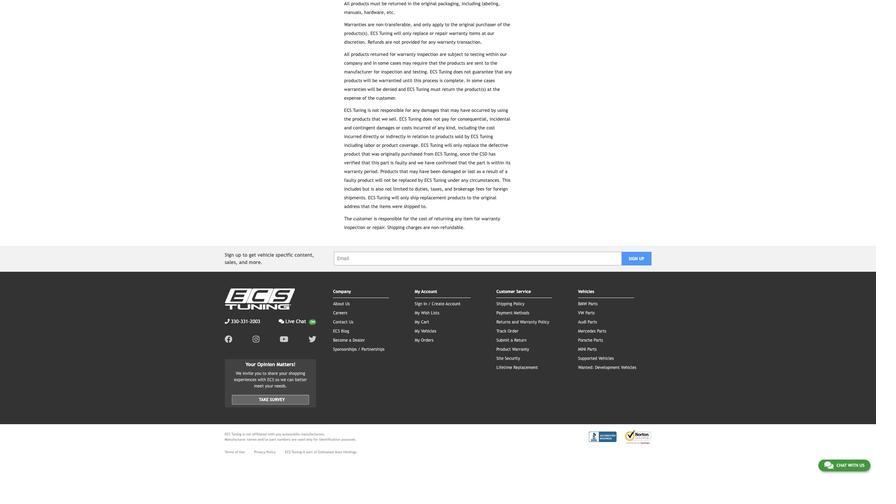 Task type: vqa. For each thing, say whether or not it's contained in the screenshot.
additional
no



Task type: describe. For each thing, give the bounding box(es) containing it.
part up "as"
[[477, 160, 485, 165]]

any inside all products returned for warranty inspection are subject to testing within our company and in some cases may require that the products are sent to the manufacturer for inspection and testing. ecs tuning does not guarantee that any products will be warrantied until this process is complete. in some cases warranties will be denied and ecs tuning must return the product(s) at the expense of the customer.
[[505, 69, 512, 74]]

tuning up "complete."
[[439, 69, 452, 74]]

to inside we invite you to share your shopping experiences with ecs so we can better meet your needs.
[[263, 371, 267, 376]]

part up products
[[380, 160, 389, 165]]

we invite you to share your shopping experiences with ecs so we can better meet your needs.
[[234, 371, 307, 388]]

us for contact us
[[349, 320, 353, 325]]

sign for sign up to get vehicle specific content, sales, and more.
[[225, 252, 234, 258]]

of inside all products returned for warranty inspection are subject to testing within our company and in some cases may require that the products are sent to the manufacturer for inspection and testing. ecs tuning does not guarantee that any products will be warrantied until this process is complete. in some cases warranties will be denied and ecs tuning must return the product(s) at the expense of the customer.
[[362, 95, 367, 101]]

my cart
[[415, 320, 429, 325]]

and down under
[[445, 186, 452, 192]]

any down pay
[[438, 125, 445, 130]]

circumstances.
[[470, 178, 501, 183]]

parts for audi parts
[[588, 320, 597, 325]]

a left 'dealer'
[[349, 338, 351, 343]]

for up costs
[[405, 108, 411, 113]]

porsche parts link
[[578, 338, 603, 343]]

purposes.
[[341, 437, 356, 441]]

the left customer.
[[368, 95, 375, 101]]

facebook logo image
[[225, 335, 232, 343]]

1 horizontal spatial chat
[[836, 463, 847, 468]]

and down until at left
[[398, 87, 406, 92]]

tuning down the used
[[292, 450, 302, 454]]

live
[[286, 319, 295, 324]]

chat with us link
[[818, 460, 870, 471]]

kind,
[[446, 125, 457, 130]]

replace inside warranties are non-transferable, and only apply to the original purchaser of the products(s). ecs tuning will only replace or repair warranty items at our discretion. refunds are not provided for any warranty transaction.
[[413, 31, 428, 36]]

2 vertical spatial us
[[860, 463, 865, 468]]

not inside all products returned for warranty inspection are subject to testing within our company and in some cases may require that the products are sent to the manufacturer for inspection and testing. ecs tuning does not guarantee that any products will be warrantied until this process is complete. in some cases warranties will be denied and ecs tuning must return the product(s) at the expense of the customer.
[[464, 69, 471, 74]]

a right "as"
[[482, 169, 485, 174]]

warranty inside "the customer is responsible for the cost of returning any item for warranty inspection or repair. shipping charges are non-refundable."
[[482, 216, 500, 221]]

product
[[496, 347, 511, 352]]

and left contingent
[[344, 125, 352, 130]]

is up contingent
[[368, 108, 371, 113]]

service
[[516, 289, 531, 294]]

products up warranties
[[344, 78, 362, 83]]

as
[[477, 169, 481, 174]]

1 vertical spatial cases
[[484, 78, 495, 83]]

careers
[[333, 311, 347, 315]]

my for my vehicles
[[415, 329, 420, 334]]

to inside warranties are non-transferable, and only apply to the original purchaser of the products(s). ecs tuning will only replace or repair warranty items at our discretion. refunds are not provided for any warranty transaction.
[[445, 22, 449, 27]]

the up csd
[[480, 143, 487, 148]]

that down the labor
[[362, 151, 370, 157]]

been
[[431, 169, 441, 174]]

is up result
[[487, 160, 490, 165]]

will up were
[[392, 195, 399, 200]]

affiliated
[[252, 432, 267, 436]]

and down purchased
[[409, 160, 416, 165]]

any inside warranties are non-transferable, and only apply to the original purchaser of the products(s). ecs tuning will only replace or repair warranty items at our discretion. refunds are not provided for any warranty transaction.
[[429, 40, 436, 45]]

audi parts
[[578, 320, 597, 325]]

a left return
[[511, 338, 513, 343]]

so
[[275, 377, 279, 382]]

of left use
[[235, 450, 238, 454]]

0 horizontal spatial account
[[421, 289, 437, 294]]

vehicles up orders
[[421, 329, 436, 334]]

careers link
[[333, 311, 347, 315]]

2 horizontal spatial policy
[[538, 320, 549, 325]]

ecs down but on the left of the page
[[368, 195, 376, 200]]

warranty inside all products returned for warranty inspection are subject to testing within our company and in some cases may require that the products are sent to the manufacturer for inspection and testing. ecs tuning does not guarantee that any products will be warrantied until this process is complete. in some cases warranties will be denied and ecs tuning must return the product(s) at the expense of the customer.
[[397, 52, 416, 57]]

1 horizontal spatial damages
[[421, 108, 439, 113]]

customer
[[496, 289, 515, 294]]

0 horizontal spatial some
[[378, 60, 389, 66]]

that right guarantee
[[495, 69, 503, 74]]

2 vertical spatial product
[[358, 178, 374, 183]]

that up contingent
[[372, 116, 380, 122]]

for right fees
[[486, 186, 492, 192]]

1 vertical spatial by
[[465, 134, 469, 139]]

brokerage
[[454, 186, 474, 192]]

2 vertical spatial with
[[848, 463, 858, 468]]

refunds
[[368, 40, 384, 45]]

0 horizontal spatial damages
[[377, 125, 395, 130]]

or right directly
[[380, 134, 384, 139]]

not inside ecs tuning is not affiliated with any automobile manufacturers. manufacturer names and/or part numbers are used only for identification purposes.
[[246, 432, 251, 436]]

2 vertical spatial by
[[418, 178, 423, 183]]

0 horizontal spatial in
[[424, 301, 427, 306]]

we inside we invite you to share your shopping experiences with ecs so we can better meet your needs.
[[281, 377, 286, 382]]

become a dealer
[[333, 338, 365, 343]]

2003
[[250, 319, 260, 324]]

twitter logo image
[[309, 335, 316, 343]]

part left enthusiast
[[306, 450, 313, 454]]

1 vertical spatial may
[[451, 108, 459, 113]]

or left costs
[[396, 125, 400, 130]]

tuning up costs
[[408, 116, 421, 122]]

2 horizontal spatial inspection
[[417, 52, 438, 57]]

sign up
[[629, 256, 644, 261]]

automobile
[[282, 432, 300, 436]]

returned
[[370, 52, 388, 57]]

cost inside ecs tuning is not responsible for any damages that may have occurred by using the products that we sell. ecs tuning does not pay for consequential, incidental and contingent damages or costs incurred of any kind, including the cost incurred directly or indirectly in relation to products sold by ecs tuning including labor or product coverage. ecs tuning will only replace the defective product that was originally purchased from ecs tuning, once the csd has verified that this part is faulty and we have confirmed that the part is within its warranty period. products that may have been damaged or lost as a result of a faulty product will not be replaced by ecs tuning under any circumstances. this includes but is also not limited to duties, taxes, and brokerage fees for foreign shipments. ecs tuning will only ship replacement products to the original address that the items were shipped to.
[[486, 125, 495, 130]]

and/or
[[258, 437, 268, 441]]

original inside ecs tuning is not responsible for any damages that may have occurred by using the products that we sell. ecs tuning does not pay for consequential, incidental and contingent damages or costs incurred of any kind, including the cost incurred directly or indirectly in relation to products sold by ecs tuning including labor or product coverage. ecs tuning will only replace the defective product that was originally purchased from ecs tuning, once the csd has verified that this part is faulty and we have confirmed that the part is within its warranty period. products that may have been damaged or lost as a result of a faulty product will not be replaced by ecs tuning under any circumstances. this includes but is also not limited to duties, taxes, and brokerage fees for foreign shipments. ecs tuning will only ship replacement products to the original address that the items were shipped to.
[[481, 195, 496, 200]]

invite
[[243, 371, 253, 376]]

we
[[236, 371, 241, 376]]

1 vertical spatial /
[[358, 347, 360, 352]]

coverage.
[[399, 143, 420, 148]]

parts for mercedes parts
[[597, 329, 606, 334]]

damaged
[[442, 169, 461, 174]]

audi parts link
[[578, 320, 597, 325]]

not inside warranties are non-transferable, and only apply to the original purchaser of the products(s). ecs tuning will only replace or repair warranty items at our discretion. refunds are not provided for any warranty transaction.
[[393, 40, 400, 45]]

only up provided
[[403, 31, 411, 36]]

the right apply
[[451, 22, 458, 27]]

or inside "the customer is responsible for the cost of returning any item for warranty inspection or repair. shipping charges are non-refundable."
[[367, 225, 371, 230]]

terms
[[225, 450, 234, 454]]

sign in / create account link
[[415, 301, 461, 306]]

1 vertical spatial shipping
[[496, 301, 512, 306]]

ecs inside ecs tuning is not affiliated with any automobile manufacturers. manufacturer names and/or part numbers are used only for identification purposes.
[[225, 432, 230, 436]]

tuning,
[[444, 151, 459, 157]]

that up pay
[[441, 108, 449, 113]]

330-331-2003
[[231, 319, 260, 324]]

foreign
[[493, 186, 508, 192]]

the up 'customer' at the top of page
[[371, 204, 378, 209]]

to right sent
[[485, 60, 489, 66]]

may inside all products returned for warranty inspection are subject to testing within our company and in some cases may require that the products are sent to the manufacturer for inspection and testing. ecs tuning does not guarantee that any products will be warrantied until this process is complete. in some cases warranties will be denied and ecs tuning must return the product(s) at the expense of the customer.
[[403, 60, 411, 66]]

for right pay
[[450, 116, 456, 122]]

lifetime
[[496, 365, 512, 370]]

for inside warranties are non-transferable, and only apply to the original purchaser of the products(s). ecs tuning will only replace or repair warranty items at our discretion. refunds are not provided for any warranty transaction.
[[421, 40, 427, 45]]

bmw parts
[[578, 301, 598, 306]]

purchased
[[401, 151, 422, 157]]

0 horizontal spatial faulty
[[344, 178, 356, 183]]

subject
[[448, 52, 463, 57]]

my for my account
[[415, 289, 420, 294]]

and up until at left
[[404, 69, 411, 74]]

ecs inside we invite you to share your shopping experiences with ecs so we can better meet your needs.
[[267, 377, 274, 382]]

taxes,
[[431, 186, 443, 192]]

mini parts
[[578, 347, 597, 352]]

not left pay
[[434, 116, 440, 122]]

0 vertical spatial product
[[382, 143, 398, 148]]

and inside sign up to get vehicle specific content, sales, and more.
[[239, 259, 247, 265]]

manufacturer
[[344, 69, 372, 74]]

bmw
[[578, 301, 587, 306]]

within inside ecs tuning is not responsible for any damages that may have occurred by using the products that we sell. ecs tuning does not pay for consequential, incidental and contingent damages or costs incurred of any kind, including the cost incurred directly or indirectly in relation to products sold by ecs tuning including labor or product coverage. ecs tuning will only replace the defective product that was originally purchased from ecs tuning, once the csd has verified that this part is faulty and we have confirmed that the part is within its warranty period. products that may have been damaged or lost as a result of a faulty product will not be replaced by ecs tuning under any circumstances. this includes but is also not limited to duties, taxes, and brokerage fees for foreign shipments. ecs tuning will only ship replacement products to the original address that the items were shipped to.
[[491, 160, 504, 165]]

will inside warranties are non-transferable, and only apply to the original purchaser of the products(s). ecs tuning will only replace or repair warranty items at our discretion. refunds are not provided for any warranty transaction.
[[394, 31, 401, 36]]

up for sign up to get vehicle specific content, sales, and more.
[[235, 252, 241, 258]]

tuning down also
[[377, 195, 390, 200]]

take survey
[[259, 397, 285, 402]]

vehicle
[[258, 252, 274, 258]]

mercedes
[[578, 329, 596, 334]]

1 horizontal spatial your
[[279, 371, 287, 376]]

repair
[[435, 31, 448, 36]]

0 vertical spatial chat
[[296, 319, 306, 324]]

company
[[344, 60, 363, 66]]

item
[[463, 216, 473, 221]]

will right warranties
[[367, 87, 375, 92]]

tuning down expense
[[353, 108, 366, 113]]

is right but on the left of the page
[[371, 186, 374, 192]]

that up 'customer' at the top of page
[[361, 204, 370, 209]]

0 vertical spatial incurred
[[413, 125, 431, 130]]

any up relation
[[413, 108, 420, 113]]

ecs up from
[[421, 143, 429, 148]]

returns and warranty policy link
[[496, 320, 549, 325]]

for inside ecs tuning is not affiliated with any automobile manufacturers. manufacturer names and/or part numbers are used only for identification purposes.
[[314, 437, 318, 441]]

products down subject
[[447, 60, 465, 66]]

instagram logo image
[[253, 335, 259, 343]]

sponsorships
[[333, 347, 357, 352]]

auto
[[335, 450, 342, 454]]

this inside all products returned for warranty inspection are subject to testing within our company and in some cases may require that the products are sent to the manufacturer for inspection and testing. ecs tuning does not guarantee that any products will be warrantied until this process is complete. in some cases warranties will be denied and ecs tuning must return the product(s) at the expense of the customer.
[[414, 78, 421, 83]]

the down fees
[[473, 195, 480, 200]]

my cart link
[[415, 320, 429, 325]]

of left kind, at the top of page
[[432, 125, 436, 130]]

and up 'manufacturer'
[[364, 60, 371, 66]]

the left csd
[[471, 151, 478, 157]]

testing.
[[413, 69, 429, 74]]

vehicles right development
[[621, 365, 636, 370]]

1 horizontal spatial including
[[458, 125, 477, 130]]

return
[[514, 338, 527, 343]]

content,
[[295, 252, 314, 258]]

warranty inside ecs tuning is not responsible for any damages that may have occurred by using the products that we sell. ecs tuning does not pay for consequential, incidental and contingent damages or costs incurred of any kind, including the cost incurred directly or indirectly in relation to products sold by ecs tuning including labor or product coverage. ecs tuning will only replace the defective product that was originally purchased from ecs tuning, once the csd has verified that this part is faulty and we have confirmed that the part is within its warranty period. products that may have been damaged or lost as a result of a faulty product will not be replaced by ecs tuning under any circumstances. this includes but is also not limited to duties, taxes, and brokerage fees for foreign shipments. ecs tuning will only ship replacement products to the original address that the items were shipped to.
[[344, 169, 363, 174]]

2 vertical spatial may
[[409, 169, 418, 174]]

or left lost
[[462, 169, 466, 174]]

returning
[[434, 216, 453, 221]]

submit a return link
[[496, 338, 527, 343]]

warranty down repair
[[437, 40, 456, 45]]

process
[[423, 78, 438, 83]]

that down once
[[458, 160, 467, 165]]

wanted: development vehicles link
[[578, 365, 636, 370]]

product warranty
[[496, 347, 529, 352]]

sold
[[455, 134, 463, 139]]

are right warranties
[[368, 22, 374, 27]]

and up the order
[[512, 320, 519, 325]]

my for my wish lists
[[415, 311, 420, 315]]

only left apply
[[422, 22, 431, 27]]

wanted:
[[578, 365, 594, 370]]

shipments.
[[344, 195, 367, 200]]

the down "complete."
[[456, 87, 463, 92]]

at inside all products returned for warranty inspection are subject to testing within our company and in some cases may require that the products are sent to the manufacturer for inspection and testing. ecs tuning does not guarantee that any products will be warrantied until this process is complete. in some cases warranties will be denied and ecs tuning must return the product(s) at the expense of the customer.
[[487, 87, 492, 92]]

create
[[432, 301, 444, 306]]

contact
[[333, 320, 348, 325]]

incidental
[[490, 116, 510, 122]]

payment methods
[[496, 311, 529, 315]]

1 vertical spatial some
[[472, 78, 482, 83]]

1 horizontal spatial faulty
[[395, 160, 407, 165]]

vehicles up "wanted: development vehicles"
[[599, 356, 614, 361]]

this
[[502, 178, 510, 183]]

products down kind, at the top of page
[[436, 134, 454, 139]]

terms of use
[[225, 450, 245, 454]]

0 vertical spatial warranty
[[520, 320, 537, 325]]

also
[[375, 186, 384, 192]]

only down limited on the left
[[400, 195, 409, 200]]

does inside ecs tuning is not responsible for any damages that may have occurred by using the products that we sell. ecs tuning does not pay for consequential, incidental and contingent damages or costs incurred of any kind, including the cost incurred directly or indirectly in relation to products sold by ecs tuning including labor or product coverage. ecs tuning will only replace the defective product that was originally purchased from ecs tuning, once the csd has verified that this part is faulty and we have confirmed that the part is within its warranty period. products that may have been damaged or lost as a result of a faulty product will not be replaced by ecs tuning under any circumstances. this includes but is also not limited to duties, taxes, and brokerage fees for foreign shipments. ecs tuning will only ship replacement products to the original address that the items were shipped to.
[[423, 116, 432, 122]]

my account
[[415, 289, 437, 294]]

1 vertical spatial your
[[265, 384, 273, 388]]

for right returned
[[390, 52, 396, 57]]

tuning up taxes,
[[433, 178, 446, 183]]

warranty up "transaction."
[[449, 31, 468, 36]]

of inside warranties are non-transferable, and only apply to the original purchaser of the products(s). ecs tuning will only replace or repair warranty items at our discretion. refunds are not provided for any warranty transaction.
[[498, 22, 502, 27]]

ecs left blog
[[333, 329, 340, 334]]

is down the used
[[303, 450, 305, 454]]

products up company
[[351, 52, 369, 57]]

us for about us
[[345, 301, 350, 306]]

comments image for chat
[[824, 461, 834, 469]]

a up this
[[505, 169, 507, 174]]

331-
[[240, 319, 250, 324]]

1 vertical spatial including
[[344, 143, 363, 148]]

is down originally
[[390, 160, 394, 165]]

you
[[255, 371, 261, 376]]

tuning up 'defective'
[[480, 134, 493, 139]]

confirmed
[[436, 160, 457, 165]]

replacement
[[513, 365, 538, 370]]

from
[[424, 151, 434, 157]]

ecs up process
[[430, 69, 437, 74]]

only down sold
[[453, 143, 462, 148]]

are left sent
[[466, 60, 473, 66]]

to down brokerage
[[467, 195, 471, 200]]

take survey link
[[232, 395, 309, 405]]

the right product(s)
[[493, 87, 500, 92]]

your
[[246, 362, 256, 367]]

tuning up from
[[430, 143, 443, 148]]

to right relation
[[430, 134, 434, 139]]

porsche
[[578, 338, 592, 343]]

parts for bmw parts
[[588, 301, 598, 306]]

2 vertical spatial have
[[419, 169, 429, 174]]

replacement
[[420, 195, 446, 200]]

needs.
[[275, 384, 287, 388]]

occurred
[[472, 108, 490, 113]]

for right item at the right of the page
[[474, 216, 480, 221]]

1 horizontal spatial inspection
[[381, 69, 402, 74]]

that up the period.
[[362, 160, 370, 165]]

will up also
[[375, 178, 383, 183]]

items inside ecs tuning is not responsible for any damages that may have occurred by using the products that we sell. ecs tuning does not pay for consequential, incidental and contingent damages or costs incurred of any kind, including the cost incurred directly or indirectly in relation to products sold by ecs tuning including labor or product coverage. ecs tuning will only replace the defective product that was originally purchased from ecs tuning, once the csd has verified that this part is faulty and we have confirmed that the part is within its warranty period. products that may have been damaged or lost as a result of a faulty product will not be replaced by ecs tuning under any circumstances. this includes but is also not limited to duties, taxes, and brokerage fees for foreign shipments. ecs tuning will only ship replacement products to the original address that the items were shipped to.
[[379, 204, 391, 209]]



Task type: locate. For each thing, give the bounding box(es) containing it.
0 vertical spatial may
[[403, 60, 411, 66]]

1 horizontal spatial shipping
[[496, 301, 512, 306]]

1 horizontal spatial account
[[446, 301, 461, 306]]

ecs right from
[[435, 151, 442, 157]]

that
[[429, 60, 437, 66], [495, 69, 503, 74], [441, 108, 449, 113], [372, 116, 380, 122], [362, 151, 370, 157], [362, 160, 370, 165], [458, 160, 467, 165], [399, 169, 408, 174], [361, 204, 370, 209]]

1 horizontal spatial some
[[472, 78, 482, 83]]

may left require
[[403, 60, 411, 66]]

not left provided
[[393, 40, 400, 45]]

will
[[394, 31, 401, 36], [363, 78, 371, 83], [367, 87, 375, 92], [445, 143, 452, 148], [375, 178, 383, 183], [392, 195, 399, 200]]

1 horizontal spatial does
[[453, 69, 463, 74]]

0 horizontal spatial replace
[[413, 31, 428, 36]]

is inside all products returned for warranty inspection are subject to testing within our company and in some cases may require that the products are sent to the manufacturer for inspection and testing. ecs tuning does not guarantee that any products will be warrantied until this process is complete. in some cases warranties will be denied and ecs tuning must return the product(s) at the expense of the customer.
[[439, 78, 443, 83]]

shipped
[[404, 204, 420, 209]]

is up manufacturer
[[242, 432, 245, 436]]

5 my from the top
[[415, 338, 420, 343]]

1 horizontal spatial original
[[481, 195, 496, 200]]

that up replaced
[[399, 169, 408, 174]]

or right the labor
[[376, 143, 381, 148]]

original inside warranties are non-transferable, and only apply to the original purchaser of the products(s). ecs tuning will only replace or repair warranty items at our discretion. refunds are not provided for any warranty transaction.
[[459, 22, 475, 27]]

this
[[414, 78, 421, 83], [372, 160, 379, 165]]

policy inside privacy policy link
[[266, 450, 276, 454]]

our inside warranties are non-transferable, and only apply to the original purchaser of the products(s). ecs tuning will only replace or repair warranty items at our discretion. refunds are not provided for any warranty transaction.
[[487, 31, 494, 36]]

be left denied
[[376, 87, 381, 92]]

policy
[[513, 301, 524, 306], [538, 320, 549, 325], [266, 450, 276, 454]]

lists
[[431, 311, 439, 315]]

0 horizontal spatial incurred
[[344, 134, 361, 139]]

sign up button
[[622, 252, 651, 266]]

0 horizontal spatial cost
[[419, 216, 427, 221]]

within down 'has'
[[491, 160, 504, 165]]

about us link
[[333, 301, 350, 306]]

1 vertical spatial incurred
[[344, 134, 361, 139]]

my up my wish lists link
[[415, 289, 420, 294]]

0 vertical spatial cost
[[486, 125, 495, 130]]

0 horizontal spatial our
[[487, 31, 494, 36]]

in inside all products returned for warranty inspection are subject to testing within our company and in some cases may require that the products are sent to the manufacturer for inspection and testing. ecs tuning does not guarantee that any products will be warrantied until this process is complete. in some cases warranties will be denied and ecs tuning must return the product(s) at the expense of the customer.
[[467, 78, 470, 83]]

does
[[453, 69, 463, 74], [423, 116, 432, 122]]

responsible inside "the customer is responsible for the cost of returning any item for warranty inspection or repair. shipping charges are non-refundable."
[[378, 216, 402, 221]]

my for my cart
[[415, 320, 420, 325]]

comments image for live
[[279, 319, 284, 324]]

ecs down numbers
[[285, 450, 291, 454]]

does inside all products returned for warranty inspection are subject to testing within our company and in some cases may require that the products are sent to the manufacturer for inspection and testing. ecs tuning does not guarantee that any products will be warrantied until this process is complete. in some cases warranties will be denied and ecs tuning must return the product(s) at the expense of the customer.
[[453, 69, 463, 74]]

at inside warranties are non-transferable, and only apply to the original purchaser of the products(s). ecs tuning will only replace or repair warranty items at our discretion. refunds are not provided for any warranty transaction.
[[482, 31, 486, 36]]

comments image inside live chat link
[[279, 319, 284, 324]]

vw parts
[[578, 311, 595, 315]]

up for sign up
[[639, 256, 644, 261]]

our inside all products returned for warranty inspection are subject to testing within our company and in some cases may require that the products are sent to the manufacturer for inspection and testing. ecs tuning does not guarantee that any products will be warrantied until this process is complete. in some cases warranties will be denied and ecs tuning must return the product(s) at the expense of the customer.
[[500, 52, 507, 57]]

to right you
[[263, 371, 267, 376]]

2 vertical spatial we
[[281, 377, 286, 382]]

the
[[451, 22, 458, 27], [503, 22, 510, 27], [439, 60, 446, 66], [490, 60, 497, 66], [456, 87, 463, 92], [493, 87, 500, 92], [368, 95, 375, 101], [344, 116, 351, 122], [478, 125, 485, 130], [480, 143, 487, 148], [471, 151, 478, 157], [468, 160, 475, 165], [473, 195, 480, 200], [371, 204, 378, 209], [411, 216, 417, 221]]

1 vertical spatial non-
[[431, 225, 441, 230]]

not down products
[[384, 178, 391, 183]]

non- inside "the customer is responsible for the cost of returning any item for warranty inspection or repair. shipping charges are non-refundable."
[[431, 225, 441, 230]]

1 vertical spatial us
[[349, 320, 353, 325]]

to right apply
[[445, 22, 449, 27]]

audi
[[578, 320, 586, 325]]

sign for sign in / create account
[[415, 301, 422, 306]]

330-
[[231, 319, 240, 324]]

/ down 'dealer'
[[358, 347, 360, 352]]

or inside warranties are non-transferable, and only apply to the original purchaser of the products(s). ecs tuning will only replace or repair warranty items at our discretion. refunds are not provided for any warranty transaction.
[[430, 31, 434, 36]]

1 horizontal spatial incurred
[[413, 125, 431, 130]]

Email email field
[[334, 252, 622, 266]]

payment
[[496, 311, 513, 315]]

parts for mini parts
[[587, 347, 597, 352]]

0 horizontal spatial including
[[344, 143, 363, 148]]

0 vertical spatial us
[[345, 301, 350, 306]]

development
[[595, 365, 620, 370]]

company
[[333, 289, 351, 294]]

1 vertical spatial cost
[[419, 216, 427, 221]]

of inside "the customer is responsible for the cost of returning any item for warranty inspection or repair. shipping charges are non-refundable."
[[429, 216, 433, 221]]

0 vertical spatial our
[[487, 31, 494, 36]]

was
[[372, 151, 379, 157]]

can
[[287, 377, 294, 382]]

in inside ecs tuning is not responsible for any damages that may have occurred by using the products that we sell. ecs tuning does not pay for consequential, incidental and contingent damages or costs incurred of any kind, including the cost incurred directly or indirectly in relation to products sold by ecs tuning including labor or product coverage. ecs tuning will only replace the defective product that was originally purchased from ecs tuning, once the csd has verified that this part is faulty and we have confirmed that the part is within its warranty period. products that may have been damaged or lost as a result of a faulty product will not be replaced by ecs tuning under any circumstances. this includes but is also not limited to duties, taxes, and brokerage fees for foreign shipments. ecs tuning will only ship replacement products to the original address that the items were shipped to.
[[407, 134, 411, 139]]

up inside 'button'
[[639, 256, 644, 261]]

up inside sign up to get vehicle specific content, sales, and more.
[[235, 252, 241, 258]]

1 horizontal spatial items
[[469, 31, 480, 36]]

non-
[[376, 22, 385, 27], [431, 225, 441, 230]]

comments image inside chat with us link
[[824, 461, 834, 469]]

only inside ecs tuning is not affiliated with any automobile manufacturers. manufacturer names and/or part numbers are used only for identification purposes.
[[306, 437, 312, 441]]

at down purchaser
[[482, 31, 486, 36]]

0 vertical spatial cases
[[390, 60, 401, 66]]

ecs tuning is not responsible for any damages that may have occurred by using the products that we sell. ecs tuning does not pay for consequential, incidental and contingent damages or costs incurred of any kind, including the cost incurred directly or indirectly in relation to products sold by ecs tuning including labor or product coverage. ecs tuning will only replace the defective product that was originally purchased from ecs tuning, once the csd has verified that this part is faulty and we have confirmed that the part is within its warranty period. products that may have been damaged or lost as a result of a faulty product will not be replaced by ecs tuning under any circumstances. this includes but is also not limited to duties, taxes, and brokerage fees for foreign shipments. ecs tuning will only ship replacement products to the original address that the items were shipped to.
[[344, 108, 511, 209]]

wanted: development vehicles
[[578, 365, 636, 370]]

1 horizontal spatial by
[[465, 134, 469, 139]]

my left orders
[[415, 338, 420, 343]]

numbers
[[277, 437, 290, 441]]

0 vertical spatial in
[[467, 78, 470, 83]]

sign in / create account
[[415, 301, 461, 306]]

about
[[333, 301, 344, 306]]

0 horizontal spatial up
[[235, 252, 241, 258]]

the inside "the customer is responsible for the cost of returning any item for warranty inspection or repair. shipping charges are non-refundable."
[[411, 216, 417, 221]]

only
[[422, 22, 431, 27], [403, 31, 411, 36], [453, 143, 462, 148], [400, 195, 409, 200], [306, 437, 312, 441]]

4 my from the top
[[415, 329, 420, 334]]

products up contingent
[[352, 116, 370, 122]]

defective
[[489, 143, 508, 148]]

1 vertical spatial original
[[481, 195, 496, 200]]

0 vertical spatial be
[[372, 78, 377, 83]]

orders
[[421, 338, 433, 343]]

ecs tuning is part of enthusiast auto holdings
[[285, 450, 356, 454]]

the up lost
[[468, 160, 475, 165]]

1 vertical spatial in
[[424, 301, 427, 306]]

repair.
[[372, 225, 386, 230]]

matters!
[[277, 362, 295, 367]]

0 vertical spatial some
[[378, 60, 389, 66]]

including
[[458, 125, 477, 130], [344, 143, 363, 148]]

terms of use link
[[225, 449, 245, 455]]

0 horizontal spatial shipping
[[387, 225, 405, 230]]

or
[[430, 31, 434, 36], [396, 125, 400, 130], [380, 134, 384, 139], [376, 143, 381, 148], [462, 169, 466, 174], [367, 225, 371, 230]]

0 vertical spatial in
[[373, 60, 377, 66]]

of left enthusiast
[[314, 450, 317, 454]]

in up coverage. at left top
[[407, 134, 411, 139]]

is inside "the customer is responsible for the cost of returning any item for warranty inspection or repair. shipping charges are non-refundable."
[[374, 216, 377, 221]]

ecs right sold
[[471, 134, 478, 139]]

ecs down expense
[[344, 108, 352, 113]]

3 my from the top
[[415, 320, 420, 325]]

2 horizontal spatial by
[[491, 108, 496, 113]]

supported
[[578, 356, 597, 361]]

0 vertical spatial replace
[[413, 31, 428, 36]]

1 horizontal spatial we
[[382, 116, 388, 122]]

result
[[486, 169, 498, 174]]

blog
[[341, 329, 349, 334]]

0 vertical spatial comments image
[[279, 319, 284, 324]]

parts up mercedes parts link
[[588, 320, 597, 325]]

any inside ecs tuning is not affiliated with any automobile manufacturers. manufacturer names and/or part numbers are used only for identification purposes.
[[276, 432, 281, 436]]

1 horizontal spatial at
[[487, 87, 492, 92]]

part inside ecs tuning is not affiliated with any automobile manufacturers. manufacturer names and/or part numbers are used only for identification purposes.
[[270, 437, 276, 441]]

0 horizontal spatial this
[[372, 160, 379, 165]]

0 horizontal spatial non-
[[376, 22, 385, 27]]

csd
[[480, 151, 487, 157]]

were
[[392, 204, 402, 209]]

0 horizontal spatial comments image
[[279, 319, 284, 324]]

some up product(s)
[[472, 78, 482, 83]]

1 vertical spatial responsible
[[378, 216, 402, 221]]

names
[[247, 437, 257, 441]]

1 horizontal spatial up
[[639, 256, 644, 261]]

have up 'consequential,'
[[460, 108, 470, 113]]

cost inside "the customer is responsible for the cost of returning any item for warranty inspection or repair. shipping charges are non-refundable."
[[419, 216, 427, 221]]

cost down incidental
[[486, 125, 495, 130]]

inspection down the
[[344, 225, 365, 230]]

bmw parts link
[[578, 301, 598, 306]]

to up ship
[[409, 186, 414, 192]]

0 vertical spatial faulty
[[395, 160, 407, 165]]

testing
[[470, 52, 484, 57]]

does up "complete."
[[453, 69, 463, 74]]

0 vertical spatial at
[[482, 31, 486, 36]]

become a dealer link
[[333, 338, 365, 343]]

of right expense
[[362, 95, 367, 101]]

the customer is responsible for the cost of returning any item for warranty inspection or repair. shipping charges are non-refundable.
[[344, 216, 500, 230]]

the down expense
[[344, 116, 351, 122]]

0 vertical spatial shipping
[[387, 225, 405, 230]]

we
[[382, 116, 388, 122], [417, 160, 423, 165], [281, 377, 286, 382]]

its
[[506, 160, 511, 165]]

for up charges
[[403, 216, 409, 221]]

and up provided
[[413, 22, 421, 27]]

1 horizontal spatial cost
[[486, 125, 495, 130]]

ecs tuning is not affiliated with any automobile manufacturers. manufacturer names and/or part numbers are used only for identification purposes.
[[225, 432, 356, 441]]

phone image
[[225, 319, 230, 324]]

replaced
[[399, 178, 417, 183]]

or left repair.
[[367, 225, 371, 230]]

incurred
[[413, 125, 431, 130], [344, 134, 361, 139]]

this down 'was'
[[372, 160, 379, 165]]

shipping inside "the customer is responsible for the cost of returning any item for warranty inspection or repair. shipping charges are non-refundable."
[[387, 225, 405, 230]]

not right also
[[385, 186, 392, 192]]

non- inside warranties are non-transferable, and only apply to the original purchaser of the products(s). ecs tuning will only replace or repair warranty items at our discretion. refunds are not provided for any warranty transaction.
[[376, 22, 385, 27]]

1 my from the top
[[415, 289, 420, 294]]

transferable,
[[385, 22, 412, 27]]

and inside warranties are non-transferable, and only apply to the original purchaser of the products(s). ecs tuning will only replace or repair warranty items at our discretion. refunds are not provided for any warranty transaction.
[[413, 22, 421, 27]]

0 vertical spatial with
[[258, 377, 266, 382]]

the up guarantee
[[490, 60, 497, 66]]

1 vertical spatial product
[[344, 151, 360, 157]]

tuning inside ecs tuning is not affiliated with any automobile manufacturers. manufacturer names and/or part numbers are used only for identification purposes.
[[231, 432, 241, 436]]

0 vertical spatial damages
[[421, 108, 439, 113]]

for up warrantied
[[374, 69, 380, 74]]

sign inside sign up to get vehicle specific content, sales, and more.
[[225, 252, 234, 258]]

1 vertical spatial in
[[407, 134, 411, 139]]

replace inside ecs tuning is not responsible for any damages that may have occurred by using the products that we sell. ecs tuning does not pay for consequential, incidental and contingent damages or costs incurred of any kind, including the cost incurred directly or indirectly in relation to products sold by ecs tuning including labor or product coverage. ecs tuning will only replace the defective product that was originally purchased from ecs tuning, once the csd has verified that this part is faulty and we have confirmed that the part is within its warranty period. products that may have been damaged or lost as a result of a faulty product will not be replaced by ecs tuning under any circumstances. this includes but is also not limited to duties, taxes, and brokerage fees for foreign shipments. ecs tuning will only ship replacement products to the original address that the items were shipped to.
[[463, 143, 479, 148]]

products(s).
[[344, 31, 369, 36]]

be inside ecs tuning is not responsible for any damages that may have occurred by using the products that we sell. ecs tuning does not pay for consequential, incidental and contingent damages or costs incurred of any kind, including the cost incurred directly or indirectly in relation to products sold by ecs tuning including labor or product coverage. ecs tuning will only replace the defective product that was originally purchased from ecs tuning, once the csd has verified that this part is faulty and we have confirmed that the part is within its warranty period. products that may have been damaged or lost as a result of a faulty product will not be replaced by ecs tuning under any circumstances. this includes but is also not limited to duties, taxes, and brokerage fees for foreign shipments. ecs tuning will only ship replacement products to the original address that the items were shipped to.
[[392, 178, 397, 183]]

0 vertical spatial original
[[459, 22, 475, 27]]

any inside "the customer is responsible for the cost of returning any item for warranty inspection or repair. shipping charges are non-refundable."
[[455, 216, 462, 221]]

privacy
[[254, 450, 265, 454]]

tuning up refunds on the left top
[[379, 31, 392, 36]]

policy for privacy policy
[[266, 450, 276, 454]]

warranty down methods
[[520, 320, 537, 325]]

parts for vw parts
[[585, 311, 595, 315]]

original up "transaction."
[[459, 22, 475, 27]]

cases up warrantied
[[390, 60, 401, 66]]

product up but on the left of the page
[[358, 178, 374, 183]]

1 vertical spatial warranty
[[512, 347, 529, 352]]

this inside ecs tuning is not responsible for any damages that may have occurred by using the products that we sell. ecs tuning does not pay for consequential, incidental and contingent damages or costs incurred of any kind, including the cost incurred directly or indirectly in relation to products sold by ecs tuning including labor or product coverage. ecs tuning will only replace the defective product that was originally purchased from ecs tuning, once the csd has verified that this part is faulty and we have confirmed that the part is within its warranty period. products that may have been damaged or lost as a result of a faulty product will not be replaced by ecs tuning under any circumstances. this includes but is also not limited to duties, taxes, and brokerage fees for foreign shipments. ecs tuning will only ship replacement products to the original address that the items were shipped to.
[[372, 160, 379, 165]]

ecs down until at left
[[407, 87, 415, 92]]

return
[[442, 87, 455, 92]]

to inside sign up to get vehicle specific content, sales, and more.
[[243, 252, 247, 258]]

1 vertical spatial account
[[446, 301, 461, 306]]

may
[[403, 60, 411, 66], [451, 108, 459, 113], [409, 169, 418, 174]]

with inside ecs tuning is not affiliated with any automobile manufacturers. manufacturer names and/or part numbers are used only for identification purposes.
[[268, 432, 275, 436]]

items inside warranties are non-transferable, and only apply to the original purchaser of the products(s). ecs tuning will only replace or repair warranty items at our discretion. refunds are not provided for any warranty transaction.
[[469, 31, 480, 36]]

parts down mercedes parts link
[[594, 338, 603, 343]]

vehicles up bmw parts
[[578, 289, 594, 294]]

parts for porsche parts
[[594, 338, 603, 343]]

sales,
[[225, 259, 238, 265]]

dealer
[[353, 338, 365, 343]]

are inside "the customer is responsible for the cost of returning any item for warranty inspection or repair. shipping charges are non-refundable."
[[423, 225, 430, 230]]

0 horizontal spatial we
[[281, 377, 286, 382]]

1 vertical spatial items
[[379, 204, 391, 209]]

policy for shipping policy
[[513, 301, 524, 306]]

cart
[[421, 320, 429, 325]]

complete.
[[444, 78, 465, 83]]

0 horizontal spatial by
[[418, 178, 423, 183]]

1 horizontal spatial /
[[428, 301, 431, 306]]

refundable.
[[441, 225, 465, 230]]

wish
[[421, 311, 430, 315]]

lifetime replacement link
[[496, 365, 538, 370]]

sign for sign up
[[629, 256, 638, 261]]

inspection inside "the customer is responsible for the cost of returning any item for warranty inspection or repair. shipping charges are non-refundable."
[[344, 225, 365, 230]]

1 horizontal spatial non-
[[431, 225, 441, 230]]

0 horizontal spatial original
[[459, 22, 475, 27]]

with inside we invite you to share your shopping experiences with ecs so we can better meet your needs.
[[258, 377, 266, 382]]

ecs tuning image
[[225, 289, 295, 309]]

parts up porsche parts
[[597, 329, 606, 334]]

is up repair.
[[374, 216, 377, 221]]

includes
[[344, 186, 361, 192]]

experiences
[[234, 377, 257, 382]]

this down testing.
[[414, 78, 421, 83]]

in inside all products returned for warranty inspection are subject to testing within our company and in some cases may require that the products are sent to the manufacturer for inspection and testing. ecs tuning does not guarantee that any products will be warrantied until this process is complete. in some cases warranties will be denied and ecs tuning must return the product(s) at the expense of the customer.
[[373, 60, 377, 66]]

1 vertical spatial inspection
[[381, 69, 402, 74]]

1 vertical spatial chat
[[836, 463, 847, 468]]

within right "testing"
[[486, 52, 499, 57]]

are right refunds on the left top
[[385, 40, 392, 45]]

mercedes parts link
[[578, 329, 606, 334]]

0 horizontal spatial in
[[373, 60, 377, 66]]

any right guarantee
[[505, 69, 512, 74]]

are inside ecs tuning is not affiliated with any automobile manufacturers. manufacturer names and/or part numbers are used only for identification purposes.
[[292, 437, 297, 441]]

comments image left chat with us
[[824, 461, 834, 469]]

0 vertical spatial inspection
[[417, 52, 438, 57]]

2 vertical spatial be
[[392, 178, 397, 183]]

site
[[496, 356, 504, 361]]

sign inside sign up 'button'
[[629, 256, 638, 261]]

by
[[491, 108, 496, 113], [465, 134, 469, 139], [418, 178, 423, 183]]

not left guarantee
[[464, 69, 471, 74]]

the up "complete."
[[439, 60, 446, 66]]

1 horizontal spatial comments image
[[824, 461, 834, 469]]

comments image
[[279, 319, 284, 324], [824, 461, 834, 469]]

inspection up require
[[417, 52, 438, 57]]

incurred up relation
[[413, 125, 431, 130]]

products
[[380, 169, 398, 174]]

any up brokerage
[[461, 178, 468, 183]]

within inside all products returned for warranty inspection are subject to testing within our company and in some cases may require that the products are sent to the manufacturer for inspection and testing. ecs tuning does not guarantee that any products will be warrantied until this process is complete. in some cases warranties will be denied and ecs tuning must return the product(s) at the expense of the customer.
[[486, 52, 499, 57]]

my wish lists link
[[415, 311, 439, 315]]

0 horizontal spatial cases
[[390, 60, 401, 66]]

1 horizontal spatial replace
[[463, 143, 479, 148]]

1 horizontal spatial in
[[407, 134, 411, 139]]

by up duties, on the left top of page
[[418, 178, 423, 183]]

be down products
[[392, 178, 397, 183]]

1 vertical spatial we
[[417, 160, 423, 165]]

0 vertical spatial /
[[428, 301, 431, 306]]

your right meet in the bottom of the page
[[265, 384, 273, 388]]

ecs inside warranties are non-transferable, and only apply to the original purchaser of the products(s). ecs tuning will only replace or repair warranty items at our discretion. refunds are not provided for any warranty transaction.
[[370, 31, 378, 36]]

2 horizontal spatial we
[[417, 160, 423, 165]]

products
[[351, 52, 369, 57], [447, 60, 465, 66], [344, 78, 362, 83], [352, 116, 370, 122], [436, 134, 454, 139], [448, 195, 466, 200]]

0 horizontal spatial sign
[[225, 252, 234, 258]]

used
[[298, 437, 305, 441]]

is inside ecs tuning is not affiliated with any automobile manufacturers. manufacturer names and/or part numbers are used only for identification purposes.
[[242, 432, 245, 436]]

ecs up manufacturer
[[225, 432, 230, 436]]

any down repair
[[429, 40, 436, 45]]

2 vertical spatial policy
[[266, 450, 276, 454]]

replace up provided
[[413, 31, 428, 36]]

1 vertical spatial does
[[423, 116, 432, 122]]

my left cart
[[415, 320, 420, 325]]

0 vertical spatial non-
[[376, 22, 385, 27]]

address
[[344, 204, 360, 209]]

my for my orders
[[415, 338, 420, 343]]

tuning inside warranties are non-transferable, and only apply to the original purchaser of the products(s). ecs tuning will only replace or repair warranty items at our discretion. refunds are not provided for any warranty transaction.
[[379, 31, 392, 36]]

2 horizontal spatial with
[[848, 463, 858, 468]]

0 vertical spatial by
[[491, 108, 496, 113]]

/ left create on the bottom
[[428, 301, 431, 306]]

get
[[249, 252, 256, 258]]

1 vertical spatial have
[[425, 160, 435, 165]]

tuning down process
[[416, 87, 429, 92]]

us
[[345, 301, 350, 306], [349, 320, 353, 325], [860, 463, 865, 468]]

1 horizontal spatial this
[[414, 78, 421, 83]]

account right create on the bottom
[[446, 301, 461, 306]]

about us
[[333, 301, 350, 306]]

shipping policy link
[[496, 301, 524, 306]]

inspection up warrantied
[[381, 69, 402, 74]]

1 vertical spatial be
[[376, 87, 381, 92]]

0 vertical spatial have
[[460, 108, 470, 113]]

2 my from the top
[[415, 311, 420, 315]]

are down automobile
[[292, 437, 297, 441]]

responsible inside ecs tuning is not responsible for any damages that may have occurred by using the products that we sell. ecs tuning does not pay for consequential, incidental and contingent damages or costs incurred of any kind, including the cost incurred directly or indirectly in relation to products sold by ecs tuning including labor or product coverage. ecs tuning will only replace the defective product that was originally purchased from ecs tuning, once the csd has verified that this part is faulty and we have confirmed that the part is within its warranty period. products that may have been damaged or lost as a result of a faulty product will not be replaced by ecs tuning under any circumstances. this includes but is also not limited to duties, taxes, and brokerage fees for foreign shipments. ecs tuning will only ship replacement products to the original address that the items were shipped to.
[[380, 108, 404, 113]]

better
[[295, 377, 307, 382]]

0 vertical spatial your
[[279, 371, 287, 376]]

will down 'manufacturer'
[[363, 78, 371, 83]]

track order
[[496, 329, 518, 334]]

1 horizontal spatial cases
[[484, 78, 495, 83]]

duties,
[[415, 186, 429, 192]]

youtube logo image
[[280, 335, 288, 343]]

more.
[[249, 259, 263, 265]]

0 horizontal spatial with
[[258, 377, 266, 382]]

warranties
[[344, 22, 366, 27]]

original
[[459, 22, 475, 27], [481, 195, 496, 200]]

0 vertical spatial within
[[486, 52, 499, 57]]

may up kind, at the top of page
[[451, 108, 459, 113]]

products down brokerage
[[448, 195, 466, 200]]



